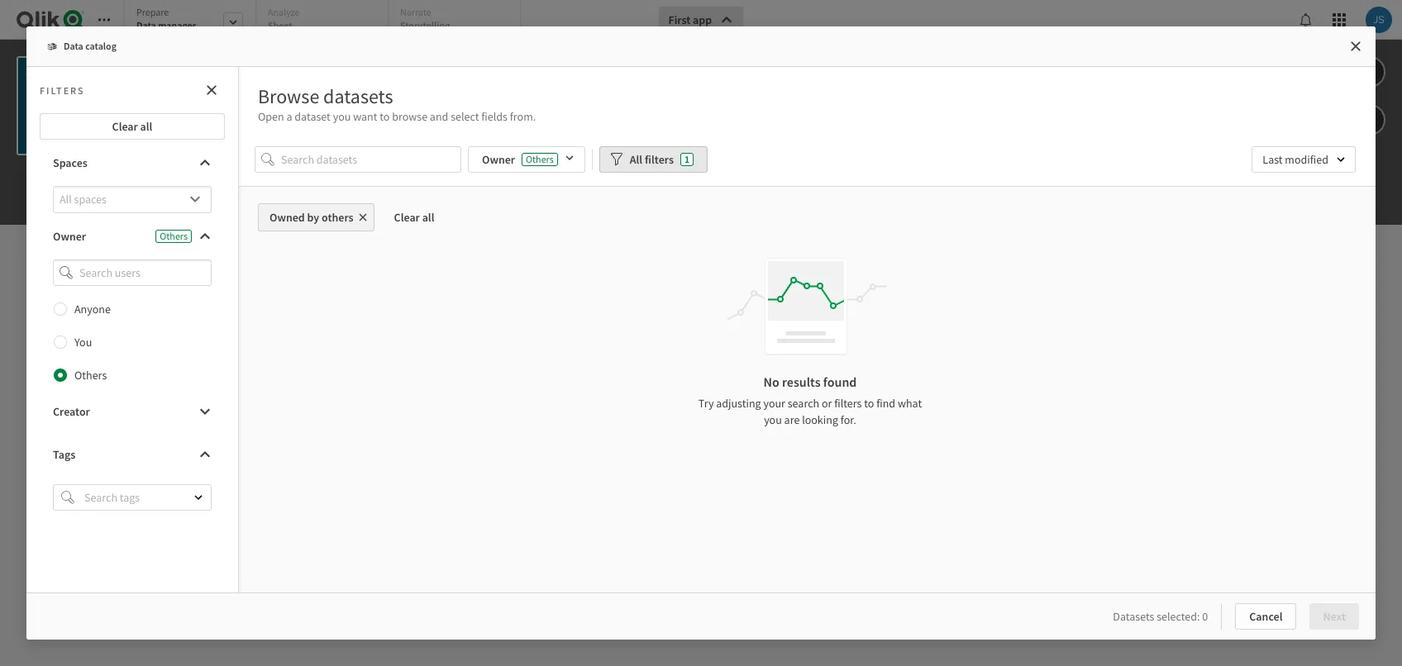 Task type: locate. For each thing, give the bounding box(es) containing it.
you
[[74, 335, 92, 350]]

clear all up the spaces dropdown button
[[112, 119, 153, 134]]

0 horizontal spatial others
[[74, 368, 107, 383]]

application
[[0, 0, 1403, 667]]

data left last
[[194, 74, 212, 86]]

0 horizontal spatial to
[[380, 109, 390, 124]]

loaded:
[[229, 74, 257, 86]]

data
[[136, 19, 156, 31], [194, 74, 212, 86]]

0 vertical spatial all
[[140, 119, 153, 134]]

2 horizontal spatial to
[[865, 397, 875, 411]]

others up search users text box
[[160, 230, 188, 242]]

0 horizontal spatial clear all button
[[40, 113, 225, 140]]

1 horizontal spatial all
[[422, 210, 435, 225]]

1 horizontal spatial data
[[194, 74, 212, 86]]

owner down fields at top
[[482, 153, 515, 167]]

1 horizontal spatial others
[[160, 230, 188, 242]]

creator button
[[40, 399, 225, 425]]

get started adding data to your app.
[[553, 283, 850, 309]]

0 vertical spatial your
[[772, 283, 809, 309]]

2 vertical spatial others
[[74, 368, 107, 383]]

datasets
[[324, 84, 393, 109]]

0 vertical spatial data
[[136, 19, 156, 31]]

spaces
[[53, 156, 88, 170]]

1 vertical spatial data
[[194, 74, 212, 86]]

clear all
[[112, 119, 153, 134], [394, 210, 435, 225]]

filters right all
[[645, 153, 674, 167]]

prepare data manager
[[136, 6, 196, 31]]

others inside owner 'option group'
[[74, 368, 107, 383]]

app for first app
[[693, 12, 712, 27]]

cancel
[[1250, 610, 1283, 625]]

0 vertical spatial clear
[[112, 119, 138, 134]]

None field
[[40, 259, 225, 286]]

owner option group
[[40, 293, 225, 392]]

find
[[877, 397, 896, 411]]

you left "want"
[[333, 109, 351, 124]]

first app
[[669, 12, 712, 27]]

from.
[[510, 109, 536, 124]]

all down search datasets text field
[[422, 210, 435, 225]]

owned
[[270, 210, 305, 225]]

0 horizontal spatial clear all
[[112, 119, 153, 134]]

clear all button up the spaces dropdown button
[[40, 113, 225, 140]]

app
[[693, 12, 712, 27], [218, 56, 237, 71], [217, 93, 236, 108]]

others down you
[[74, 368, 107, 383]]

1 vertical spatial app
[[218, 56, 237, 71]]

first app data last loaded: first app
[[194, 56, 257, 108]]

or
[[822, 397, 832, 411]]

to inside no results found try adjusting your search or filters to find what you are looking for.
[[865, 397, 875, 411]]

others inside filters region
[[526, 153, 554, 166]]

looking
[[802, 413, 839, 428]]

1 vertical spatial your
[[764, 397, 786, 411]]

others
[[526, 153, 554, 166], [160, 230, 188, 242], [74, 368, 107, 383]]

no
[[764, 374, 780, 391]]

your down no
[[764, 397, 786, 411]]

1 vertical spatial all
[[422, 210, 435, 225]]

toolbar
[[0, 0, 1403, 225]]

your for adjusting
[[764, 397, 786, 411]]

owner
[[482, 153, 515, 167], [53, 229, 86, 244]]

1 vertical spatial others
[[160, 230, 188, 242]]

0 horizontal spatial all
[[140, 119, 153, 134]]

2 horizontal spatial others
[[526, 153, 554, 166]]

2 vertical spatial to
[[865, 397, 875, 411]]

clear
[[112, 119, 138, 134], [394, 210, 420, 225]]

1 vertical spatial first
[[194, 56, 216, 71]]

get
[[553, 283, 581, 309]]

all
[[140, 119, 153, 134], [422, 210, 435, 225]]

clear all button
[[40, 113, 225, 140], [381, 204, 448, 232]]

data inside first app data last loaded: first app
[[194, 74, 212, 86]]

0 vertical spatial filters
[[645, 153, 674, 167]]

data down prepare
[[136, 19, 156, 31]]

owner inside filters region
[[482, 153, 515, 167]]

filters up the 'for.' at the bottom right
[[835, 397, 862, 411]]

your inside no results found try adjusting your search or filters to find what you are looking for.
[[764, 397, 786, 411]]

search tags element
[[61, 492, 74, 505]]

1 vertical spatial to
[[751, 283, 768, 309]]

you left are
[[764, 413, 782, 428]]

by
[[307, 210, 320, 225]]

Search users text field
[[76, 259, 192, 286]]

filters
[[645, 153, 674, 167], [835, 397, 862, 411]]

0 vertical spatial first
[[669, 12, 691, 27]]

0 vertical spatial owner
[[482, 153, 515, 167]]

clear all down search datasets text field
[[394, 210, 435, 225]]

browse
[[258, 84, 320, 109]]

clear up the spaces dropdown button
[[112, 119, 138, 134]]

adjusting
[[717, 397, 762, 411]]

your left app. on the top right
[[772, 283, 809, 309]]

1 vertical spatial owner
[[53, 229, 86, 244]]

last
[[1263, 153, 1283, 167]]

Search tags text field
[[81, 485, 180, 512]]

0 horizontal spatial data
[[136, 19, 156, 31]]

1 horizontal spatial clear
[[394, 210, 420, 225]]

browse datasets dialog
[[26, 26, 1376, 640]]

clear down search datasets text field
[[394, 210, 420, 225]]

0 vertical spatial clear all button
[[40, 113, 225, 140]]

0 horizontal spatial you
[[333, 109, 351, 124]]

dataset
[[295, 109, 331, 124]]

last
[[213, 74, 227, 86]]

1 vertical spatial clear all
[[394, 210, 435, 225]]

0 vertical spatial others
[[526, 153, 554, 166]]

1 horizontal spatial clear all button
[[381, 204, 448, 232]]

app inside button
[[693, 12, 712, 27]]

all up the spaces dropdown button
[[140, 119, 153, 134]]

0 horizontal spatial filters
[[645, 153, 674, 167]]

0 vertical spatial you
[[333, 109, 351, 124]]

clear all button down search datasets text field
[[381, 204, 448, 232]]

first for first app data last loaded: first app
[[194, 56, 216, 71]]

1 horizontal spatial you
[[764, 413, 782, 428]]

all filters
[[630, 153, 674, 167]]

clear all for bottommost clear all button
[[394, 210, 435, 225]]

owner down "all spaces" text field
[[53, 229, 86, 244]]

browse
[[392, 109, 428, 124]]

manager
[[158, 19, 196, 31]]

anyone
[[74, 302, 111, 317]]

0 horizontal spatial clear
[[112, 119, 138, 134]]

first inside button
[[669, 12, 691, 27]]

search
[[788, 397, 820, 411]]

1 vertical spatial filters
[[835, 397, 862, 411]]

1 horizontal spatial clear all
[[394, 210, 435, 225]]

1 horizontal spatial owner
[[482, 153, 515, 167]]

your
[[772, 283, 809, 309], [764, 397, 786, 411]]

you
[[333, 109, 351, 124], [764, 413, 782, 428]]

0 vertical spatial to
[[380, 109, 390, 124]]

1 vertical spatial you
[[764, 413, 782, 428]]

0 vertical spatial app
[[693, 12, 712, 27]]

1 horizontal spatial filters
[[835, 397, 862, 411]]

try
[[699, 397, 714, 411]]

cancel button
[[1236, 604, 1297, 630]]

app.
[[813, 283, 850, 309]]

first
[[669, 12, 691, 27], [194, 56, 216, 71], [194, 93, 215, 108]]

to
[[380, 109, 390, 124], [751, 283, 768, 309], [865, 397, 875, 411]]

first for first app
[[669, 12, 691, 27]]

tags
[[53, 448, 75, 463]]

0 vertical spatial clear all
[[112, 119, 153, 134]]

all
[[630, 153, 643, 167]]

others down from.
[[526, 153, 554, 166]]

to right "want"
[[380, 109, 390, 124]]

toolbar containing first app
[[0, 0, 1403, 225]]

last modified button
[[1253, 147, 1357, 173]]

clear all for the top clear all button
[[112, 119, 153, 134]]

to right the data
[[751, 283, 768, 309]]

to left the "find"
[[865, 397, 875, 411]]

modified
[[1286, 153, 1329, 167]]



Task type: describe. For each thing, give the bounding box(es) containing it.
owned by others
[[270, 210, 354, 225]]

to inside the browse datasets open a dataset you want to browse and select fields from.
[[380, 109, 390, 124]]

your for to
[[772, 283, 809, 309]]

app for first app data last loaded: first app
[[218, 56, 237, 71]]

creator
[[53, 405, 90, 420]]

app options image
[[1362, 110, 1377, 130]]

Search datasets text field
[[281, 147, 462, 173]]

a
[[287, 109, 292, 124]]

filters inside region
[[645, 153, 674, 167]]

2 vertical spatial app
[[217, 93, 236, 108]]

prepare
[[136, 6, 169, 18]]

owned by others button
[[258, 204, 374, 232]]

open
[[258, 109, 284, 124]]

All spaces text field
[[60, 186, 185, 213]]

1 vertical spatial clear
[[394, 210, 420, 225]]

open image
[[194, 493, 203, 503]]

found
[[824, 374, 857, 391]]

edit image
[[1362, 62, 1377, 82]]

filters
[[40, 84, 85, 96]]

browse datasets open a dataset you want to browse and select fields from.
[[258, 84, 536, 124]]

0 horizontal spatial owner
[[53, 229, 86, 244]]

and
[[430, 109, 449, 124]]

1 horizontal spatial to
[[751, 283, 768, 309]]

1
[[685, 153, 690, 166]]

spaces button
[[40, 150, 225, 176]]

first app button
[[659, 7, 744, 33]]

none field inside browse datasets dialog
[[40, 259, 225, 286]]

application containing browse datasets
[[0, 0, 1403, 667]]

you inside the browse datasets open a dataset you want to browse and select fields from.
[[333, 109, 351, 124]]

started
[[585, 283, 644, 309]]

filters inside no results found try adjusting your search or filters to find what you are looking for.
[[835, 397, 862, 411]]

are
[[785, 413, 800, 428]]

no results found try adjusting your search or filters to find what you are looking for.
[[699, 374, 922, 428]]

results
[[783, 374, 821, 391]]

select
[[451, 109, 479, 124]]

want
[[353, 109, 378, 124]]

others
[[322, 210, 354, 225]]

search tags image
[[61, 492, 74, 505]]

adding
[[648, 283, 706, 309]]

what
[[898, 397, 922, 411]]

tags button
[[40, 442, 225, 468]]

you inside no results found try adjusting your search or filters to find what you are looking for.
[[764, 413, 782, 428]]

data inside prepare data manager
[[136, 19, 156, 31]]

data
[[710, 283, 747, 309]]

filters region
[[255, 143, 1360, 177]]

for.
[[841, 413, 857, 428]]

1 vertical spatial clear all button
[[381, 204, 448, 232]]

2 vertical spatial first
[[194, 93, 215, 108]]

fields
[[482, 109, 508, 124]]

last modified
[[1263, 153, 1329, 167]]



Task type: vqa. For each thing, say whether or not it's contained in the screenshot.
the right filters
yes



